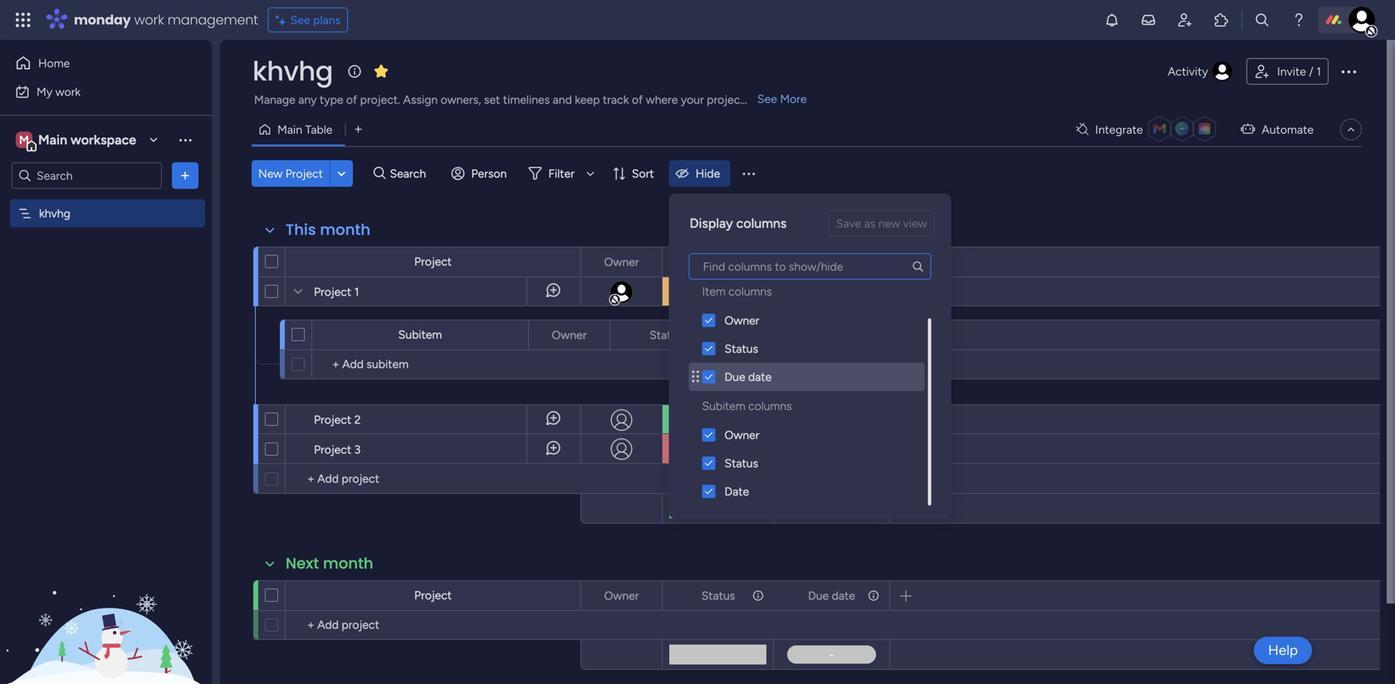Task type: locate. For each thing, give the bounding box(es) containing it.
column information image up it
[[752, 255, 765, 269]]

help
[[1269, 642, 1299, 659]]

0 vertical spatial month
[[320, 219, 371, 241]]

table
[[305, 123, 333, 137]]

next
[[286, 553, 319, 575]]

0 vertical spatial date
[[832, 255, 856, 269]]

management
[[168, 10, 258, 29]]

of right 'track'
[[632, 93, 643, 107]]

1 vertical spatial + add project text field
[[294, 616, 573, 636]]

2 column information image from the left
[[867, 255, 881, 269]]

menu image
[[741, 165, 757, 182]]

2 due date field from the top
[[804, 587, 860, 605]]

dapulse integrations image
[[1077, 123, 1089, 136]]

set
[[484, 93, 500, 107]]

option
[[0, 199, 212, 202]]

1 horizontal spatial see
[[758, 92, 778, 106]]

1 horizontal spatial column information image
[[867, 255, 881, 269]]

timelines
[[503, 93, 550, 107]]

date
[[832, 255, 856, 269], [749, 370, 772, 384], [832, 589, 856, 603]]

2
[[354, 413, 361, 427]]

workspace image
[[16, 131, 32, 149]]

main
[[278, 123, 302, 137], [38, 132, 67, 148]]

1 right the /
[[1317, 64, 1322, 79]]

2 vertical spatial owner field
[[600, 587, 644, 605]]

0 horizontal spatial of
[[346, 93, 357, 107]]

main table button
[[252, 116, 345, 143]]

month
[[320, 219, 371, 241], [323, 553, 374, 575]]

1 column information image from the left
[[752, 255, 765, 269]]

save as new view button
[[829, 210, 935, 237]]

Status field
[[698, 253, 740, 271], [646, 326, 688, 344], [698, 587, 740, 605]]

1 horizontal spatial subitem
[[703, 399, 746, 413]]

2 + add project text field from the top
[[294, 616, 573, 636]]

drag anchor 3 image
[[693, 368, 699, 387]]

1 vertical spatial due
[[725, 370, 746, 384]]

search everything image
[[1255, 12, 1271, 28]]

+ Add project text field
[[294, 469, 573, 489], [294, 616, 573, 636]]

1 vertical spatial date
[[749, 370, 772, 384]]

1 due date field from the top
[[804, 253, 860, 271]]

due date field for next month
[[804, 587, 860, 605]]

see for see plans
[[291, 13, 310, 27]]

subitem
[[399, 328, 442, 342], [703, 399, 746, 413]]

date
[[725, 485, 750, 499]]

khvhg down search in workspace field
[[39, 206, 70, 221]]

this month
[[286, 219, 371, 241]]

0 horizontal spatial main
[[38, 132, 67, 148]]

1 horizontal spatial main
[[278, 123, 302, 137]]

of
[[346, 93, 357, 107], [632, 93, 643, 107]]

of right type
[[346, 93, 357, 107]]

main inside workspace selection element
[[38, 132, 67, 148]]

arrow down image
[[581, 164, 601, 184]]

m
[[19, 133, 29, 147]]

1 + add project text field from the top
[[294, 469, 573, 489]]

1 inside button
[[1317, 64, 1322, 79]]

due date for next month
[[809, 589, 856, 603]]

main workspace
[[38, 132, 136, 148]]

column information image
[[752, 590, 765, 603], [867, 590, 881, 603]]

subitem up + add subitem text box
[[399, 328, 442, 342]]

plans
[[313, 13, 341, 27]]

2 vertical spatial date
[[832, 589, 856, 603]]

0 vertical spatial see
[[291, 13, 310, 27]]

month for next month
[[323, 553, 374, 575]]

khvhg
[[253, 53, 333, 90], [39, 206, 70, 221]]

0 horizontal spatial see
[[291, 13, 310, 27]]

help image
[[1291, 12, 1308, 28]]

columns right 'done'
[[749, 399, 792, 413]]

working
[[684, 285, 727, 300]]

my work button
[[10, 79, 179, 105]]

due for next month
[[809, 589, 829, 603]]

columns
[[737, 216, 787, 231], [729, 285, 772, 299], [749, 399, 792, 413]]

display columns
[[690, 216, 787, 231]]

subitem columns
[[703, 399, 792, 413]]

due date
[[809, 255, 856, 269], [725, 370, 772, 384], [809, 589, 856, 603]]

invite / 1 button
[[1247, 58, 1329, 85]]

save as new view
[[837, 216, 928, 231]]

columns right the display at top
[[737, 216, 787, 231]]

0 horizontal spatial column information image
[[752, 255, 765, 269]]

0 vertical spatial columns
[[737, 216, 787, 231]]

month inside 'next month' field
[[323, 553, 374, 575]]

main inside button
[[278, 123, 302, 137]]

status
[[702, 255, 736, 269], [650, 328, 684, 342], [725, 342, 759, 356], [725, 457, 759, 471], [702, 589, 736, 603]]

work
[[134, 10, 164, 29], [55, 85, 81, 99]]

gary orlando image
[[1349, 7, 1376, 33]]

0 horizontal spatial work
[[55, 85, 81, 99]]

0 horizontal spatial column information image
[[752, 590, 765, 603]]

stands.
[[748, 93, 785, 107]]

workspace options image
[[177, 131, 194, 148]]

1 vertical spatial subitem
[[703, 399, 746, 413]]

next month
[[286, 553, 374, 575]]

2 vertical spatial due date
[[809, 589, 856, 603]]

main left table
[[278, 123, 302, 137]]

2 vertical spatial status field
[[698, 587, 740, 605]]

0 vertical spatial due date
[[809, 255, 856, 269]]

display
[[690, 216, 733, 231]]

column information image for status
[[752, 255, 765, 269]]

1
[[1317, 64, 1322, 79], [354, 285, 359, 299]]

Next month field
[[282, 553, 378, 575]]

1 vertical spatial columns
[[729, 285, 772, 299]]

work right the monday
[[134, 10, 164, 29]]

assign
[[403, 93, 438, 107]]

2 column information image from the left
[[867, 590, 881, 603]]

add view image
[[355, 124, 362, 136]]

workspace
[[71, 132, 136, 148]]

track
[[603, 93, 629, 107]]

owner
[[604, 255, 639, 269], [725, 314, 760, 328], [552, 328, 587, 342], [725, 428, 760, 442], [604, 589, 639, 603]]

1 vertical spatial 1
[[354, 285, 359, 299]]

1 vertical spatial status field
[[646, 326, 688, 344]]

khvhg up any
[[253, 53, 333, 90]]

see for see more
[[758, 92, 778, 106]]

this
[[286, 219, 316, 241]]

project
[[286, 167, 323, 181], [415, 255, 452, 269], [314, 285, 352, 299], [314, 413, 352, 427], [314, 443, 352, 457], [415, 589, 452, 603]]

1 vertical spatial see
[[758, 92, 778, 106]]

due
[[809, 255, 829, 269], [725, 370, 746, 384], [809, 589, 829, 603]]

keep
[[575, 93, 600, 107]]

notifications image
[[1104, 12, 1121, 28]]

0 vertical spatial work
[[134, 10, 164, 29]]

0 vertical spatial khvhg
[[253, 53, 333, 90]]

subitem up the stuck
[[703, 399, 746, 413]]

my work
[[37, 85, 81, 99]]

1 horizontal spatial work
[[134, 10, 164, 29]]

item columns
[[703, 285, 772, 299]]

project 1
[[314, 285, 359, 299]]

columns right item
[[729, 285, 772, 299]]

main for main table
[[278, 123, 302, 137]]

see inside 'button'
[[291, 13, 310, 27]]

hide button
[[669, 160, 731, 187]]

0 horizontal spatial khvhg
[[39, 206, 70, 221]]

monday work management
[[74, 10, 258, 29]]

automate
[[1262, 123, 1314, 137]]

1 vertical spatial due date field
[[804, 587, 860, 605]]

1 vertical spatial month
[[323, 553, 374, 575]]

item
[[703, 285, 726, 299]]

0 vertical spatial 1
[[1317, 64, 1322, 79]]

3
[[354, 443, 361, 457]]

home button
[[10, 50, 179, 76]]

0 horizontal spatial subitem
[[399, 328, 442, 342]]

0 vertical spatial status field
[[698, 253, 740, 271]]

column information image for due date
[[867, 255, 881, 269]]

work right my
[[55, 85, 81, 99]]

/
[[1310, 64, 1314, 79]]

column information image
[[752, 255, 765, 269], [867, 255, 881, 269]]

0 vertical spatial due date field
[[804, 253, 860, 271]]

month right next
[[323, 553, 374, 575]]

0 horizontal spatial 1
[[354, 285, 359, 299]]

see left plans
[[291, 13, 310, 27]]

1 horizontal spatial 1
[[1317, 64, 1322, 79]]

1 horizontal spatial of
[[632, 93, 643, 107]]

work inside button
[[55, 85, 81, 99]]

lottie animation element
[[0, 517, 212, 685]]

month inside this month field
[[320, 219, 371, 241]]

activity button
[[1162, 58, 1240, 85]]

column information image down as
[[867, 255, 881, 269]]

khvhg list box
[[0, 196, 212, 452]]

new
[[879, 216, 901, 231]]

0 vertical spatial due
[[809, 255, 829, 269]]

show board description image
[[345, 63, 365, 80]]

see plans
[[291, 13, 341, 27]]

main right workspace image
[[38, 132, 67, 148]]

1 vertical spatial khvhg
[[39, 206, 70, 221]]

where
[[646, 93, 678, 107]]

month right this
[[320, 219, 371, 241]]

Search in workspace field
[[35, 166, 139, 185]]

None search field
[[683, 240, 938, 280]]

1 vertical spatial work
[[55, 85, 81, 99]]

Due date field
[[804, 253, 860, 271], [804, 587, 860, 605]]

2 vertical spatial columns
[[749, 399, 792, 413]]

Find columns to show/hide search field
[[689, 253, 932, 280]]

v2 search image
[[374, 164, 386, 183]]

khvhg inside list box
[[39, 206, 70, 221]]

see
[[291, 13, 310, 27], [758, 92, 778, 106]]

Owner field
[[600, 253, 644, 271], [548, 326, 591, 344], [600, 587, 644, 605]]

options image
[[1339, 61, 1359, 81], [639, 248, 651, 276], [587, 321, 598, 349], [639, 582, 651, 610], [751, 582, 763, 610], [867, 582, 878, 610]]

1 down this month field
[[354, 285, 359, 299]]

Search field
[[386, 162, 436, 185]]

0 vertical spatial + add project text field
[[294, 469, 573, 489]]

2 vertical spatial due
[[809, 589, 829, 603]]

see left the more
[[758, 92, 778, 106]]

1 horizontal spatial khvhg
[[253, 53, 333, 90]]

0 vertical spatial subitem
[[399, 328, 442, 342]]

1 horizontal spatial column information image
[[867, 590, 881, 603]]

status field for owner
[[646, 326, 688, 344]]

1 column information image from the left
[[752, 590, 765, 603]]



Task type: vqa. For each thing, say whether or not it's contained in the screenshot.
drag anchor 3 icon
yes



Task type: describe. For each thing, give the bounding box(es) containing it.
subitem for subitem columns
[[703, 399, 746, 413]]

month for this month
[[320, 219, 371, 241]]

invite members image
[[1177, 12, 1194, 28]]

search image
[[912, 260, 925, 273]]

1 vertical spatial due date
[[725, 370, 772, 384]]

invite / 1
[[1278, 64, 1322, 79]]

inbox image
[[1141, 12, 1157, 28]]

due date field for this month
[[804, 253, 860, 271]]

This month field
[[282, 219, 375, 241]]

see more link
[[756, 91, 809, 107]]

person
[[472, 167, 507, 181]]

subitem for subitem
[[399, 328, 442, 342]]

monday
[[74, 10, 131, 29]]

lottie animation image
[[0, 517, 212, 685]]

integrate
[[1096, 123, 1144, 137]]

more
[[780, 92, 807, 106]]

project.
[[360, 93, 400, 107]]

stuck
[[703, 442, 733, 457]]

it
[[746, 285, 753, 300]]

due for this month
[[809, 255, 829, 269]]

status field for due date
[[698, 587, 740, 605]]

1 of from the left
[[346, 93, 357, 107]]

see plans button
[[268, 7, 348, 32]]

autopilot image
[[1242, 118, 1256, 139]]

+ Add subitem text field
[[321, 355, 494, 375]]

main for main workspace
[[38, 132, 67, 148]]

working on it
[[684, 285, 753, 300]]

angle down image
[[338, 167, 346, 180]]

columns for display columns
[[737, 216, 787, 231]]

project 3
[[314, 443, 361, 457]]

done
[[704, 413, 732, 427]]

see more
[[758, 92, 807, 106]]

work for monday
[[134, 10, 164, 29]]

sort
[[632, 167, 654, 181]]

main table
[[278, 123, 333, 137]]

filter button
[[522, 160, 601, 187]]

invite
[[1278, 64, 1307, 79]]

due date for this month
[[809, 255, 856, 269]]

work for my
[[55, 85, 81, 99]]

select product image
[[15, 12, 32, 28]]

on
[[730, 285, 743, 300]]

project 2
[[314, 413, 361, 427]]

sort button
[[606, 160, 664, 187]]

help button
[[1255, 637, 1313, 665]]

new project button
[[252, 160, 330, 187]]

khvhg field
[[248, 53, 337, 90]]

filter
[[549, 167, 575, 181]]

your
[[681, 93, 704, 107]]

hide
[[696, 167, 721, 181]]

new project
[[258, 167, 323, 181]]

my
[[37, 85, 53, 99]]

columns for subitem columns
[[749, 399, 792, 413]]

remove from favorites image
[[373, 63, 390, 79]]

columns for item columns
[[729, 285, 772, 299]]

1 vertical spatial owner field
[[548, 326, 591, 344]]

as
[[865, 216, 876, 231]]

options image
[[177, 167, 194, 184]]

type
[[320, 93, 344, 107]]

date for this month
[[832, 255, 856, 269]]

any
[[298, 93, 317, 107]]

home
[[38, 56, 70, 70]]

new
[[258, 167, 283, 181]]

owners,
[[441, 93, 481, 107]]

activity
[[1168, 64, 1209, 79]]

workspace selection element
[[16, 130, 139, 152]]

project inside button
[[286, 167, 323, 181]]

collapse board header image
[[1345, 123, 1358, 136]]

date for next month
[[832, 589, 856, 603]]

apps image
[[1214, 12, 1231, 28]]

manage
[[254, 93, 296, 107]]

0 vertical spatial owner field
[[600, 253, 644, 271]]

person button
[[445, 160, 517, 187]]

column information image for status
[[752, 590, 765, 603]]

manage any type of project. assign owners, set timelines and keep track of where your project stands.
[[254, 93, 785, 107]]

view
[[904, 216, 928, 231]]

2 of from the left
[[632, 93, 643, 107]]

project
[[707, 93, 745, 107]]

and
[[553, 93, 572, 107]]

save
[[837, 216, 862, 231]]

column information image for due date
[[867, 590, 881, 603]]



